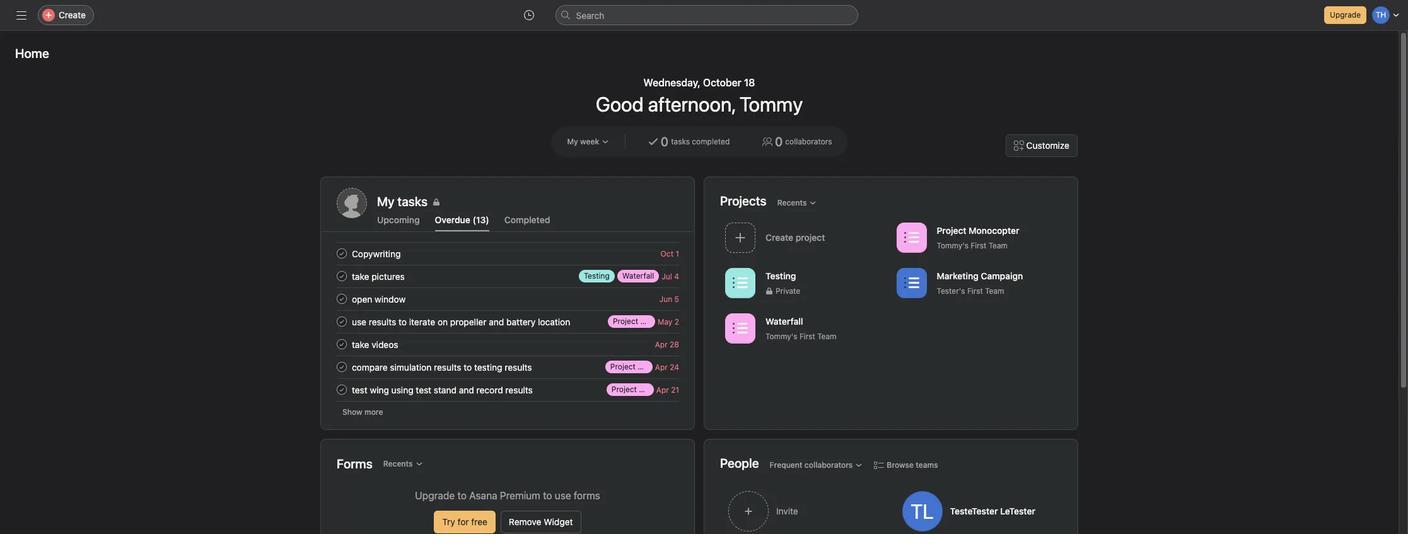 Task type: describe. For each thing, give the bounding box(es) containing it.
remove
[[509, 517, 541, 527]]

wing
[[370, 384, 389, 395]]

invite button
[[720, 484, 889, 534]]

project monocopter for battery
[[613, 317, 684, 326]]

asana
[[469, 490, 497, 501]]

completed checkbox for copywriting
[[334, 246, 349, 261]]

try for free
[[442, 517, 488, 527]]

jul 4
[[662, 272, 679, 281]]

completed image for use results to iterate on propeller and battery location
[[334, 314, 349, 329]]

remove widget
[[509, 517, 573, 527]]

tasks completed
[[671, 137, 730, 146]]

my week button
[[562, 133, 615, 151]]

using
[[392, 384, 414, 395]]

0 vertical spatial apr
[[655, 340, 668, 349]]

completed checkbox for compare
[[334, 360, 349, 375]]

wednesday, october 18 good afternoon, tommy
[[596, 77, 803, 116]]

marketing
[[937, 270, 979, 281]]

21
[[671, 385, 679, 395]]

browse
[[887, 460, 914, 470]]

to left the iterate
[[399, 316, 407, 327]]

try
[[442, 517, 455, 527]]

premium
[[500, 490, 540, 501]]

jul
[[662, 272, 672, 281]]

0 horizontal spatial use
[[352, 316, 367, 327]]

list image
[[904, 230, 919, 245]]

apr 21
[[657, 385, 679, 395]]

first inside waterfall tommy's first team
[[800, 331, 815, 341]]

to left testing
[[464, 362, 472, 372]]

project monocopter link for results
[[607, 384, 682, 396]]

test wing using test stand and record results
[[352, 384, 533, 395]]

0 for collaborators
[[775, 134, 783, 149]]

project for test wing using test stand and record results
[[612, 385, 637, 394]]

my tasks link
[[377, 193, 679, 211]]

jul 4 button
[[662, 272, 679, 281]]

more
[[365, 407, 383, 417]]

my tasks
[[377, 194, 428, 209]]

1 vertical spatial project monocopter link
[[605, 361, 681, 373]]

0 horizontal spatial testing
[[584, 271, 610, 281]]

to up 'remove widget'
[[543, 490, 552, 501]]

afternoon,
[[648, 92, 735, 116]]

jun 5 button
[[660, 294, 679, 304]]

try for free button
[[434, 511, 496, 534]]

tasks
[[671, 137, 690, 146]]

may
[[658, 317, 673, 326]]

open
[[352, 294, 372, 304]]

completed image for take videos
[[334, 337, 349, 352]]

frequent
[[770, 460, 803, 470]]

completed
[[692, 137, 730, 146]]

testetester letester
[[950, 506, 1036, 517]]

create project link
[[720, 218, 892, 259]]

2
[[675, 317, 679, 326]]

private
[[776, 286, 801, 296]]

customize
[[1027, 140, 1070, 151]]

team for monocopter
[[989, 241, 1008, 250]]

1 horizontal spatial and
[[489, 316, 504, 327]]

recents for forms
[[383, 459, 413, 469]]

recents button for projects
[[772, 194, 823, 212]]

open window
[[352, 294, 406, 304]]

completed checkbox for take videos
[[334, 337, 349, 352]]

free
[[471, 517, 488, 527]]

campaign
[[981, 270, 1023, 281]]

expand sidebar image
[[16, 10, 26, 20]]

iterate
[[409, 316, 435, 327]]

history image
[[524, 10, 534, 20]]

5
[[675, 294, 679, 304]]

marketing campaign tester's first team
[[937, 270, 1023, 296]]

waterfall link
[[617, 270, 659, 283]]

overdue (13)
[[435, 214, 489, 225]]

widget
[[544, 517, 573, 527]]

project monocopter link for battery
[[608, 315, 684, 328]]

on
[[438, 316, 448, 327]]

remove widget button
[[501, 511, 581, 534]]

completed image for test wing using test stand and record results
[[334, 382, 349, 397]]

testetester letester button
[[894, 484, 1063, 534]]

browse teams
[[887, 460, 938, 470]]

home
[[15, 46, 49, 61]]

upgrade for upgrade to asana premium to use forms
[[415, 490, 455, 501]]

2 test from the left
[[416, 384, 432, 395]]

my week
[[567, 137, 599, 146]]

customize button
[[1006, 134, 1078, 157]]

completed checkbox for take
[[334, 269, 349, 284]]

project inside project monocopter tommy's first team
[[937, 225, 967, 236]]

apr 28
[[655, 340, 679, 349]]

simulation
[[390, 362, 432, 372]]

recents button for forms
[[378, 455, 429, 473]]

apr 24 button
[[655, 362, 679, 372]]

monocopter for use results to iterate on propeller and battery location
[[641, 317, 684, 326]]

location
[[538, 316, 570, 327]]

list image for testing
[[733, 275, 748, 290]]

record
[[477, 384, 503, 395]]

waterfall for waterfall
[[622, 271, 654, 281]]

results right record
[[506, 384, 533, 395]]

jun
[[660, 294, 673, 304]]

recents for projects
[[778, 198, 807, 207]]

create button
[[38, 5, 94, 25]]

tommy's inside waterfall tommy's first team
[[766, 331, 798, 341]]

completed image for compare
[[334, 360, 349, 375]]

completed
[[505, 214, 550, 225]]

oct 1
[[661, 249, 679, 258]]

completed checkbox for test wing using test stand and record results
[[334, 382, 349, 397]]

tommy's inside project monocopter tommy's first team
[[937, 241, 969, 250]]

people
[[720, 456, 759, 470]]

battery
[[507, 316, 536, 327]]

pictures
[[372, 271, 405, 282]]

completed button
[[505, 214, 550, 231]]



Task type: vqa. For each thing, say whether or not it's contained in the screenshot.
Make
no



Task type: locate. For each thing, give the bounding box(es) containing it.
0 horizontal spatial upgrade
[[415, 490, 455, 501]]

apr 21 button
[[657, 385, 679, 395]]

2 vertical spatial apr
[[657, 385, 669, 395]]

3 completed checkbox from the top
[[334, 360, 349, 375]]

project monocopter down apr 24
[[612, 385, 682, 394]]

1 completed checkbox from the top
[[334, 246, 349, 261]]

project for use results to iterate on propeller and battery location
[[613, 317, 638, 326]]

1 take from the top
[[352, 271, 369, 282]]

completed checkbox for use
[[334, 314, 349, 329]]

create
[[59, 9, 86, 20]]

2 vertical spatial completed checkbox
[[334, 360, 349, 375]]

take for take videos
[[352, 339, 369, 350]]

for
[[458, 517, 469, 527]]

0 for tasks completed
[[661, 134, 669, 149]]

5 completed image from the top
[[334, 382, 349, 397]]

1 vertical spatial completed image
[[334, 360, 349, 375]]

monocopter down apr 24
[[639, 385, 682, 394]]

teams
[[916, 460, 938, 470]]

0 horizontal spatial recents button
[[378, 455, 429, 473]]

completed checkbox for open window
[[334, 291, 349, 307]]

0 vertical spatial recents button
[[772, 194, 823, 212]]

1 vertical spatial take
[[352, 339, 369, 350]]

first
[[971, 241, 987, 250], [968, 286, 983, 296], [800, 331, 815, 341]]

take up open
[[352, 271, 369, 282]]

1 test from the left
[[352, 384, 368, 395]]

results right testing
[[505, 362, 532, 372]]

apr for test wing using test stand and record results
[[657, 385, 669, 395]]

1 vertical spatial recents
[[383, 459, 413, 469]]

0 down tommy
[[775, 134, 783, 149]]

1 horizontal spatial waterfall
[[766, 316, 803, 326]]

testing up the private
[[766, 270, 796, 281]]

to
[[399, 316, 407, 327], [464, 362, 472, 372], [458, 490, 467, 501], [543, 490, 552, 501]]

0 vertical spatial upgrade
[[1330, 10, 1361, 20]]

2 vertical spatial team
[[818, 331, 837, 341]]

completed checkbox up show
[[334, 382, 349, 397]]

upgrade inside upgrade button
[[1330, 10, 1361, 20]]

may 2 button
[[658, 317, 679, 326]]

project
[[937, 225, 967, 236], [613, 317, 638, 326], [610, 362, 636, 372], [612, 385, 637, 394]]

2 completed checkbox from the top
[[334, 291, 349, 307]]

2 vertical spatial first
[[800, 331, 815, 341]]

tommy
[[740, 92, 803, 116]]

(13)
[[473, 214, 489, 225]]

1 vertical spatial tommy's
[[766, 331, 798, 341]]

team inside "marketing campaign tester's first team"
[[985, 286, 1005, 296]]

invite
[[776, 506, 798, 517]]

videos
[[372, 339, 398, 350]]

first inside project monocopter tommy's first team
[[971, 241, 987, 250]]

Completed checkbox
[[334, 269, 349, 284], [334, 314, 349, 329], [334, 360, 349, 375]]

test right using
[[416, 384, 432, 395]]

4 completed checkbox from the top
[[334, 382, 349, 397]]

0 horizontal spatial test
[[352, 384, 368, 395]]

collaborators
[[786, 137, 832, 146], [805, 460, 853, 470]]

copywriting
[[352, 248, 401, 259]]

project monocopter for results
[[612, 385, 682, 394]]

forms
[[574, 490, 600, 501]]

0 vertical spatial completed image
[[334, 291, 349, 307]]

monocopter for compare simulation results to testing results
[[638, 362, 681, 372]]

results up stand
[[434, 362, 461, 372]]

2 vertical spatial project monocopter
[[612, 385, 682, 394]]

test left wing on the left of page
[[352, 384, 368, 395]]

projects
[[720, 193, 767, 208]]

0 vertical spatial project monocopter
[[613, 317, 684, 326]]

0 horizontal spatial 0
[[661, 134, 669, 149]]

apr 24
[[655, 362, 679, 372]]

Search tasks, projects, and more text field
[[555, 5, 858, 25]]

project monocopter link down the apr 28 button
[[605, 361, 681, 373]]

testing
[[474, 362, 502, 372]]

4
[[674, 272, 679, 281]]

jun 5
[[660, 294, 679, 304]]

compare
[[352, 362, 388, 372]]

18
[[744, 77, 755, 88]]

apr left 28
[[655, 340, 668, 349]]

0 vertical spatial first
[[971, 241, 987, 250]]

0 vertical spatial tommy's
[[937, 241, 969, 250]]

1 horizontal spatial 0
[[775, 134, 783, 149]]

completed checkbox left take videos
[[334, 337, 349, 352]]

show
[[343, 407, 362, 417]]

2 completed checkbox from the top
[[334, 314, 349, 329]]

show more
[[343, 407, 383, 417]]

apr left 24 at the left bottom of the page
[[655, 362, 668, 372]]

tommy's up marketing
[[937, 241, 969, 250]]

browse teams button
[[869, 456, 944, 474]]

4 completed image from the top
[[334, 337, 349, 352]]

team inside project monocopter tommy's first team
[[989, 241, 1008, 250]]

monocopter up "campaign"
[[969, 225, 1020, 236]]

1 completed image from the top
[[334, 246, 349, 261]]

project monocopter link down jun
[[608, 315, 684, 328]]

tommy's down the private
[[766, 331, 798, 341]]

0 horizontal spatial tommy's
[[766, 331, 798, 341]]

upgrade for upgrade
[[1330, 10, 1361, 20]]

recents right forms
[[383, 459, 413, 469]]

2 take from the top
[[352, 339, 369, 350]]

3 completed image from the top
[[334, 314, 349, 329]]

collaborators right frequent
[[805, 460, 853, 470]]

apr for compare simulation results to testing results
[[655, 362, 668, 372]]

team
[[989, 241, 1008, 250], [985, 286, 1005, 296], [818, 331, 837, 341]]

Completed checkbox
[[334, 246, 349, 261], [334, 291, 349, 307], [334, 337, 349, 352], [334, 382, 349, 397]]

completed checkbox left open
[[334, 291, 349, 307]]

upcoming
[[377, 214, 420, 225]]

and right stand
[[459, 384, 474, 395]]

take
[[352, 271, 369, 282], [352, 339, 369, 350]]

0 vertical spatial project monocopter link
[[608, 315, 684, 328]]

completed image left open
[[334, 291, 349, 307]]

completed checkbox left copywriting
[[334, 246, 349, 261]]

may 2
[[658, 317, 679, 326]]

week
[[580, 137, 599, 146]]

results up videos
[[369, 316, 396, 327]]

recents button up create project
[[772, 194, 823, 212]]

1 horizontal spatial upgrade
[[1330, 10, 1361, 20]]

project monocopter link down apr 24
[[607, 384, 682, 396]]

project monocopter tommy's first team
[[937, 225, 1020, 250]]

1 vertical spatial and
[[459, 384, 474, 395]]

project monocopter down the apr 28 button
[[610, 362, 681, 372]]

list image for marketing campaign
[[904, 275, 919, 290]]

show more button
[[337, 404, 389, 421]]

take left videos
[[352, 339, 369, 350]]

upcoming button
[[377, 214, 420, 231]]

waterfall left jul
[[622, 271, 654, 281]]

project monocopter
[[613, 317, 684, 326], [610, 362, 681, 372], [612, 385, 682, 394]]

first up marketing
[[971, 241, 987, 250]]

project right list icon
[[937, 225, 967, 236]]

0 vertical spatial recents
[[778, 198, 807, 207]]

add profile photo image
[[337, 188, 367, 218]]

1 vertical spatial recents button
[[378, 455, 429, 473]]

first for monocopter
[[971, 241, 987, 250]]

window
[[375, 294, 406, 304]]

good
[[596, 92, 644, 116]]

propeller
[[450, 316, 487, 327]]

apr left 21
[[657, 385, 669, 395]]

list image for waterfall
[[733, 321, 748, 336]]

28
[[670, 340, 679, 349]]

completed image for copywriting
[[334, 246, 349, 261]]

take pictures
[[352, 271, 405, 282]]

monocopter
[[969, 225, 1020, 236], [641, 317, 684, 326], [638, 362, 681, 372], [639, 385, 682, 394]]

project monocopter link
[[608, 315, 684, 328], [605, 361, 681, 373], [607, 384, 682, 396]]

1 horizontal spatial recents
[[778, 198, 807, 207]]

waterfall inside waterfall tommy's first team
[[766, 316, 803, 326]]

compare simulation results to testing results
[[352, 362, 532, 372]]

monocopter for test wing using test stand and record results
[[639, 385, 682, 394]]

my
[[567, 137, 578, 146]]

testing link
[[579, 270, 615, 283]]

2 completed image from the top
[[334, 269, 349, 284]]

waterfall for waterfall tommy's first team
[[766, 316, 803, 326]]

1 horizontal spatial testing
[[766, 270, 796, 281]]

1 vertical spatial project monocopter
[[610, 362, 681, 372]]

1 vertical spatial first
[[968, 286, 983, 296]]

frequent collaborators button
[[764, 456, 869, 474]]

3 completed checkbox from the top
[[334, 337, 349, 352]]

and
[[489, 316, 504, 327], [459, 384, 474, 395]]

2 vertical spatial project monocopter link
[[607, 384, 682, 396]]

collaborators inside frequent collaborators dropdown button
[[805, 460, 853, 470]]

1 horizontal spatial recents button
[[772, 194, 823, 212]]

0 horizontal spatial and
[[459, 384, 474, 395]]

1 vertical spatial waterfall
[[766, 316, 803, 326]]

1 horizontal spatial use
[[555, 490, 571, 501]]

oct 1 button
[[661, 249, 679, 258]]

tester's
[[937, 286, 965, 296]]

forms
[[337, 457, 373, 471]]

waterfall tommy's first team
[[766, 316, 837, 341]]

team for campaign
[[985, 286, 1005, 296]]

use left forms
[[555, 490, 571, 501]]

completed image for take pictures
[[334, 269, 349, 284]]

completed image
[[334, 291, 349, 307], [334, 360, 349, 375]]

0 vertical spatial team
[[989, 241, 1008, 250]]

frequent collaborators
[[770, 460, 853, 470]]

testing left waterfall link on the bottom left of the page
[[584, 271, 610, 281]]

use down open
[[352, 316, 367, 327]]

0 vertical spatial use
[[352, 316, 367, 327]]

first for campaign
[[968, 286, 983, 296]]

0 vertical spatial collaborators
[[786, 137, 832, 146]]

1 vertical spatial collaborators
[[805, 460, 853, 470]]

0 horizontal spatial recents
[[383, 459, 413, 469]]

list image
[[733, 275, 748, 290], [904, 275, 919, 290], [733, 321, 748, 336]]

2 completed image from the top
[[334, 360, 349, 375]]

completed image
[[334, 246, 349, 261], [334, 269, 349, 284], [334, 314, 349, 329], [334, 337, 349, 352], [334, 382, 349, 397]]

use
[[352, 316, 367, 327], [555, 490, 571, 501]]

create project
[[766, 232, 825, 243]]

first down the private
[[800, 331, 815, 341]]

1 0 from the left
[[661, 134, 669, 149]]

1 horizontal spatial test
[[416, 384, 432, 395]]

apr
[[655, 340, 668, 349], [655, 362, 668, 372], [657, 385, 669, 395]]

upgrade button
[[1325, 6, 1367, 24]]

monocopter down jun
[[641, 317, 684, 326]]

0 vertical spatial waterfall
[[622, 271, 654, 281]]

monocopter down the apr 28 button
[[638, 362, 681, 372]]

wednesday,
[[644, 77, 701, 88]]

project for compare simulation results to testing results
[[610, 362, 636, 372]]

take for take pictures
[[352, 271, 369, 282]]

recents
[[778, 198, 807, 207], [383, 459, 413, 469]]

overdue (13) button
[[435, 214, 489, 231]]

list image left tester's
[[904, 275, 919, 290]]

project left may
[[613, 317, 638, 326]]

list image left the private
[[733, 275, 748, 290]]

1 horizontal spatial tommy's
[[937, 241, 969, 250]]

1 completed checkbox from the top
[[334, 269, 349, 284]]

and left battery
[[489, 316, 504, 327]]

waterfall
[[622, 271, 654, 281], [766, 316, 803, 326]]

october
[[703, 77, 742, 88]]

0 vertical spatial and
[[489, 316, 504, 327]]

first down marketing
[[968, 286, 983, 296]]

0 vertical spatial take
[[352, 271, 369, 282]]

completed image for open
[[334, 291, 349, 307]]

1
[[676, 249, 679, 258]]

waterfall down the private
[[766, 316, 803, 326]]

0 left tasks on the left
[[661, 134, 669, 149]]

0 horizontal spatial waterfall
[[622, 271, 654, 281]]

1 vertical spatial team
[[985, 286, 1005, 296]]

apr 28 button
[[655, 340, 679, 349]]

24
[[670, 362, 679, 372]]

completed image left compare in the left bottom of the page
[[334, 360, 349, 375]]

1 vertical spatial upgrade
[[415, 490, 455, 501]]

1 vertical spatial apr
[[655, 362, 668, 372]]

project monocopter down jun
[[613, 317, 684, 326]]

team inside waterfall tommy's first team
[[818, 331, 837, 341]]

project left apr 21
[[612, 385, 637, 394]]

overdue
[[435, 214, 471, 225]]

use results to iterate on propeller and battery location
[[352, 316, 570, 327]]

oct
[[661, 249, 674, 258]]

first inside "marketing campaign tester's first team"
[[968, 286, 983, 296]]

2 0 from the left
[[775, 134, 783, 149]]

collaborators down tommy
[[786, 137, 832, 146]]

monocopter inside project monocopter tommy's first team
[[969, 225, 1020, 236]]

0 vertical spatial completed checkbox
[[334, 269, 349, 284]]

list image left waterfall tommy's first team
[[733, 321, 748, 336]]

1 vertical spatial completed checkbox
[[334, 314, 349, 329]]

1 vertical spatial use
[[555, 490, 571, 501]]

1 completed image from the top
[[334, 291, 349, 307]]

recents button right forms
[[378, 455, 429, 473]]

recents up create project
[[778, 198, 807, 207]]

to left asana
[[458, 490, 467, 501]]

project left apr 24 button
[[610, 362, 636, 372]]

upgrade to asana premium to use forms
[[415, 490, 600, 501]]



